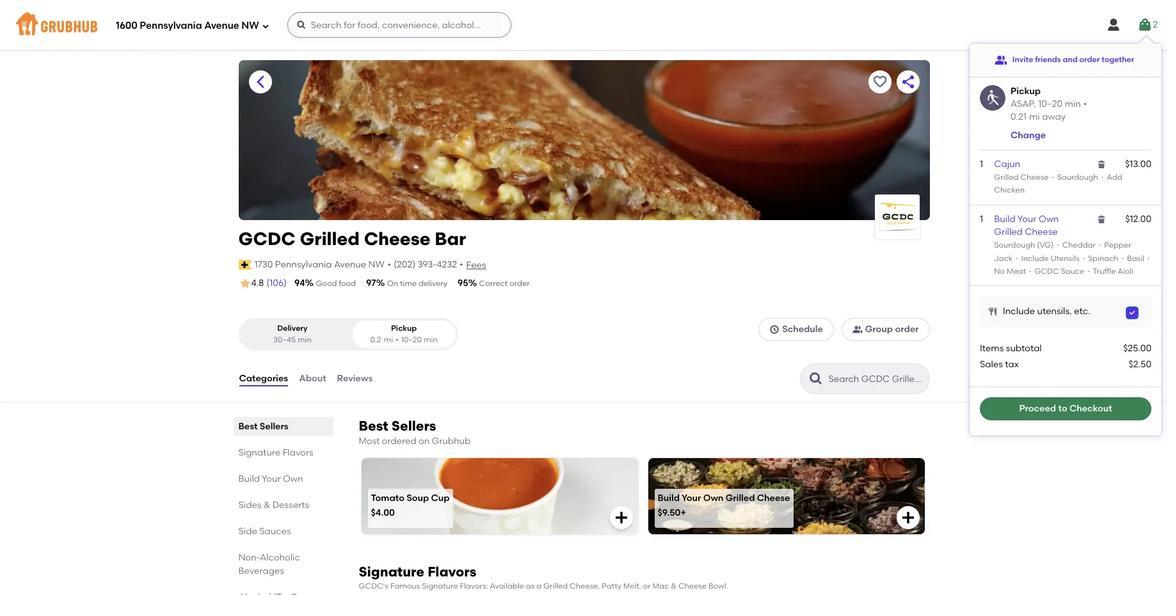 Task type: locate. For each thing, give the bounding box(es) containing it.
own for build your own
[[283, 474, 303, 485]]

your up the + on the bottom right
[[682, 493, 702, 504]]

pepper jack
[[995, 241, 1132, 263]]

cheddar
[[1063, 241, 1096, 250]]

1 horizontal spatial best
[[359, 418, 389, 434]]

1730 pennsylvania avenue nw
[[255, 259, 385, 270]]

min right 0.2
[[424, 335, 438, 344]]

best
[[359, 418, 389, 434], [239, 421, 258, 432]]

1 vertical spatial build
[[239, 474, 260, 485]]

1 vertical spatial 10–20
[[401, 335, 422, 344]]

min up away in the right of the page
[[1065, 98, 1082, 109]]

+
[[681, 508, 686, 519]]

schedule
[[783, 324, 823, 335]]

melt,
[[624, 582, 642, 591]]

2 vertical spatial your
[[682, 493, 702, 504]]

best sellers most ordered on grubhub
[[359, 418, 471, 447]]

best up most
[[359, 418, 389, 434]]

sauce
[[1061, 267, 1085, 276]]

on
[[387, 279, 398, 288]]

group order
[[866, 324, 919, 335]]

pennsylvania up 94
[[275, 259, 332, 270]]

∙
[[1051, 173, 1056, 182], [1099, 173, 1107, 182], [1056, 241, 1061, 250], [1096, 241, 1105, 250], [1015, 254, 1020, 263], [1082, 254, 1087, 263], [1121, 254, 1126, 263], [1147, 254, 1152, 263], [1028, 267, 1033, 276], [1087, 267, 1092, 276]]

2 horizontal spatial own
[[1039, 214, 1060, 225]]

signature down best sellers
[[239, 448, 281, 459]]

best inside best sellers "tab"
[[239, 421, 258, 432]]

pennsylvania inside the 1730 pennsylvania avenue nw button
[[275, 259, 332, 270]]

• right 0.2
[[396, 335, 399, 344]]

grubhub
[[432, 436, 471, 447]]

people icon image left invite
[[995, 54, 1008, 67]]

2 horizontal spatial order
[[1080, 55, 1100, 64]]

sourdough
[[1058, 173, 1099, 182], [995, 241, 1036, 250]]

mi right the 0.21
[[1030, 111, 1041, 122]]

build down chicken
[[995, 214, 1016, 225]]

gcdc down utensils
[[1035, 267, 1060, 276]]

1 vertical spatial nw
[[369, 259, 385, 270]]

1 horizontal spatial pennsylvania
[[275, 259, 332, 270]]

(vg)
[[1038, 241, 1054, 250]]

4.8
[[251, 278, 264, 289]]

0 horizontal spatial flavors
[[283, 448, 314, 459]]

0 horizontal spatial pennsylvania
[[140, 20, 202, 31]]

main navigation navigation
[[0, 0, 1169, 50]]

svg image
[[1107, 17, 1122, 33], [1138, 17, 1154, 33], [262, 22, 269, 30], [1129, 309, 1137, 317], [614, 511, 629, 526]]

svg image
[[296, 20, 307, 30], [1097, 159, 1107, 170], [1097, 214, 1107, 225], [988, 307, 998, 317], [770, 325, 780, 335], [901, 511, 916, 526]]

0 vertical spatial signature
[[239, 448, 281, 459]]

1 vertical spatial flavors
[[428, 564, 477, 580]]

1 vertical spatial 1
[[980, 214, 984, 225]]

flavors inside the signature flavors gcdc's famous signature flavors: available as a grilled cheese, patty melt, or mac & cheese bowl.
[[428, 564, 477, 580]]

0 horizontal spatial pickup
[[391, 324, 417, 333]]

best up signature flavors
[[239, 421, 258, 432]]

best inside best sellers most ordered on grubhub
[[359, 418, 389, 434]]

0 horizontal spatial 10–20
[[401, 335, 422, 344]]

people icon image inside the group order button
[[853, 325, 863, 335]]

0 vertical spatial pennsylvania
[[140, 20, 202, 31]]

flavors up build your own tab
[[283, 448, 314, 459]]

mi inside pickup asap, 10–20 min • 0.21 mi away
[[1030, 111, 1041, 122]]

famous
[[391, 582, 420, 591]]

0 horizontal spatial gcdc
[[239, 228, 296, 250]]

avenue
[[204, 20, 239, 31], [334, 259, 366, 270]]

cajun link
[[995, 159, 1021, 170]]

or
[[644, 582, 651, 591]]

order right correct
[[510, 279, 530, 288]]

0 horizontal spatial build
[[239, 474, 260, 485]]

your inside tab
[[262, 474, 281, 485]]

• right the 4232
[[460, 259, 463, 270]]

nw
[[242, 20, 259, 31], [369, 259, 385, 270]]

1 horizontal spatial mi
[[1030, 111, 1041, 122]]

2 horizontal spatial build
[[995, 214, 1016, 225]]

30–45
[[273, 335, 296, 344]]

1 horizontal spatial your
[[682, 493, 702, 504]]

2 horizontal spatial min
[[1065, 98, 1082, 109]]

0 vertical spatial sourdough
[[1058, 173, 1099, 182]]

people icon image left group
[[853, 325, 863, 335]]

min down delivery
[[298, 335, 312, 344]]

nw up caret left icon
[[242, 20, 259, 31]]

your up sides & desserts on the bottom of page
[[262, 474, 281, 485]]

0 horizontal spatial nw
[[242, 20, 259, 31]]

delivery
[[419, 279, 448, 288]]

people icon image
[[995, 54, 1008, 67], [853, 325, 863, 335]]

pickup up asap,
[[1011, 86, 1041, 97]]

your for build your own grilled cheese
[[1018, 214, 1037, 225]]

1 horizontal spatial build
[[658, 493, 680, 504]]

0 horizontal spatial mi
[[384, 335, 393, 344]]

truffle
[[1093, 267, 1117, 276]]

categories button
[[239, 356, 289, 402]]

0 vertical spatial nw
[[242, 20, 259, 31]]

share icon image
[[901, 74, 916, 90]]

cheese,
[[570, 582, 600, 591]]

1 vertical spatial pickup
[[391, 324, 417, 333]]

build your own grilled cheese link
[[995, 214, 1060, 238]]

1 horizontal spatial people icon image
[[995, 54, 1008, 67]]

1 vertical spatial signature
[[359, 564, 425, 580]]

people icon image inside invite friends and order together button
[[995, 54, 1008, 67]]

gcdc up 1730
[[239, 228, 296, 250]]

1 vertical spatial sourdough
[[995, 241, 1036, 250]]

$13.00
[[1126, 159, 1152, 170]]

2 horizontal spatial your
[[1018, 214, 1037, 225]]

2
[[1154, 19, 1159, 30]]

sales
[[980, 359, 1003, 370]]

1 vertical spatial pennsylvania
[[275, 259, 332, 270]]

tab
[[239, 591, 328, 596]]

tax
[[1006, 359, 1019, 370]]

2 vertical spatial order
[[896, 324, 919, 335]]

include left utensils,
[[1004, 306, 1036, 317]]

reviews
[[337, 373, 373, 384]]

1 horizontal spatial order
[[896, 324, 919, 335]]

1 horizontal spatial pickup
[[1011, 86, 1041, 97]]

0 horizontal spatial &
[[264, 500, 270, 511]]

• (202) 393-4232 • fees
[[388, 259, 486, 271]]

nw inside button
[[369, 259, 385, 270]]

0 vertical spatial 10–20
[[1039, 98, 1063, 109]]

1 horizontal spatial gcdc
[[1035, 267, 1060, 276]]

on
[[419, 436, 430, 447]]

flavors:
[[460, 582, 488, 591]]

0 horizontal spatial sellers
[[260, 421, 289, 432]]

1 horizontal spatial own
[[704, 493, 724, 504]]

10–20 inside pickup asap, 10–20 min • 0.21 mi away
[[1039, 98, 1063, 109]]

build your own
[[239, 474, 303, 485]]

order right group
[[896, 324, 919, 335]]

1 vertical spatial people icon image
[[853, 325, 863, 335]]

pennsylvania inside main navigation navigation
[[140, 20, 202, 31]]

& right mac
[[671, 582, 677, 591]]

1 vertical spatial avenue
[[334, 259, 366, 270]]

flavors up "flavors:"
[[428, 564, 477, 580]]

own inside tab
[[283, 474, 303, 485]]

• left (202)
[[388, 259, 391, 270]]

grilled inside the build your own grilled cheese
[[995, 227, 1023, 238]]

0 horizontal spatial avenue
[[204, 20, 239, 31]]

pickup icon image
[[980, 85, 1006, 111]]

sides & desserts tab
[[239, 499, 328, 512]]

flavors inside tab
[[283, 448, 314, 459]]

1730
[[255, 259, 273, 270]]

sauces
[[260, 526, 291, 537]]

0 horizontal spatial min
[[298, 335, 312, 344]]

sourdough left add
[[1058, 173, 1099, 182]]

0 vertical spatial build
[[995, 214, 1016, 225]]

sellers up signature flavors
[[260, 421, 289, 432]]

min inside pickup asap, 10–20 min • 0.21 mi away
[[1065, 98, 1082, 109]]

utensils
[[1051, 254, 1080, 263]]

build inside build your own grilled cheese $9.50 +
[[658, 493, 680, 504]]

0 vertical spatial people icon image
[[995, 54, 1008, 67]]

build up sides
[[239, 474, 260, 485]]

signature inside tab
[[239, 448, 281, 459]]

0 vertical spatial avenue
[[204, 20, 239, 31]]

good food
[[316, 279, 356, 288]]

0 horizontal spatial own
[[283, 474, 303, 485]]

mi inside pickup 0.2 mi • 10–20 min
[[384, 335, 393, 344]]

1 horizontal spatial avenue
[[334, 259, 366, 270]]

build your own grilled cheese $9.50 +
[[658, 493, 791, 519]]

mi right 0.2
[[384, 335, 393, 344]]

option group
[[239, 318, 458, 351]]

1 vertical spatial include
[[1004, 306, 1036, 317]]

signature left "flavors:"
[[422, 582, 458, 591]]

delivery
[[277, 324, 308, 333]]

your inside the build your own grilled cheese
[[1018, 214, 1037, 225]]

0 vertical spatial 1
[[980, 159, 984, 170]]

1 for build your own grilled cheese
[[980, 214, 984, 225]]

•
[[1084, 98, 1088, 109], [388, 259, 391, 270], [460, 259, 463, 270], [396, 335, 399, 344]]

& right sides
[[264, 500, 270, 511]]

build inside tab
[[239, 474, 260, 485]]

build for build your own grilled cheese
[[995, 214, 1016, 225]]

your inside build your own grilled cheese $9.50 +
[[682, 493, 702, 504]]

10–20
[[1039, 98, 1063, 109], [401, 335, 422, 344]]

0 horizontal spatial order
[[510, 279, 530, 288]]

pickup inside pickup asap, 10–20 min • 0.21 mi away
[[1011, 86, 1041, 97]]

build inside the build your own grilled cheese
[[995, 214, 1016, 225]]

fees
[[467, 260, 486, 271]]

spinach
[[1089, 254, 1119, 263]]

1 vertical spatial &
[[671, 582, 677, 591]]

1 1 from the top
[[980, 159, 984, 170]]

pickup down "time"
[[391, 324, 417, 333]]

1 vertical spatial gcdc
[[1035, 267, 1060, 276]]

build up $9.50
[[658, 493, 680, 504]]

1 horizontal spatial 10–20
[[1039, 98, 1063, 109]]

avenue for 1730 pennsylvania avenue nw
[[334, 259, 366, 270]]

2 vertical spatial build
[[658, 493, 680, 504]]

0 vertical spatial own
[[1039, 214, 1060, 225]]

pennsylvania
[[140, 20, 202, 31], [275, 259, 332, 270]]

aioli
[[1118, 267, 1134, 276]]

min inside pickup 0.2 mi • 10–20 min
[[424, 335, 438, 344]]

$25.00
[[1124, 343, 1152, 354]]

save this restaurant image
[[873, 74, 888, 90]]

own inside build your own grilled cheese $9.50 +
[[704, 493, 724, 504]]

1 vertical spatial your
[[262, 474, 281, 485]]

2 vertical spatial own
[[704, 493, 724, 504]]

1 horizontal spatial sellers
[[392, 418, 436, 434]]

grilled inside build your own grilled cheese $9.50 +
[[726, 493, 755, 504]]

10–20 inside pickup 0.2 mi • 10–20 min
[[401, 335, 422, 344]]

sourdough up jack
[[995, 241, 1036, 250]]

on time delivery
[[387, 279, 448, 288]]

pennsylvania right 1600
[[140, 20, 202, 31]]

avenue inside main navigation navigation
[[204, 20, 239, 31]]

0 horizontal spatial best
[[239, 421, 258, 432]]

and
[[1063, 55, 1078, 64]]

correct order
[[479, 279, 530, 288]]

tooltip
[[970, 36, 1162, 436]]

0 horizontal spatial your
[[262, 474, 281, 485]]

(202) 393-4232 button
[[394, 259, 457, 272]]

0 vertical spatial flavors
[[283, 448, 314, 459]]

&
[[264, 500, 270, 511], [671, 582, 677, 591]]

1 left cajun link
[[980, 159, 984, 170]]

sellers inside "tab"
[[260, 421, 289, 432]]

tooltip containing pickup
[[970, 36, 1162, 436]]

signature for signature flavors
[[239, 448, 281, 459]]

$2.50
[[1129, 359, 1152, 370]]

non-
[[239, 553, 260, 564]]

your up sourdough (vg) ∙ cheddar
[[1018, 214, 1037, 225]]

1 vertical spatial own
[[283, 474, 303, 485]]

0 horizontal spatial people icon image
[[853, 325, 863, 335]]

nw up 97 on the top left
[[369, 259, 385, 270]]

• inside pickup 0.2 mi • 10–20 min
[[396, 335, 399, 344]]

svg image inside 2 button
[[1138, 17, 1154, 33]]

include down sourdough (vg) ∙ cheddar
[[1022, 254, 1049, 263]]

1 vertical spatial order
[[510, 279, 530, 288]]

add
[[1107, 173, 1123, 182]]

10–20 up away in the right of the page
[[1039, 98, 1063, 109]]

1 horizontal spatial min
[[424, 335, 438, 344]]

• down invite friends and order together
[[1084, 98, 1088, 109]]

sellers inside best sellers most ordered on grubhub
[[392, 418, 436, 434]]

best for best sellers most ordered on grubhub
[[359, 418, 389, 434]]

1 horizontal spatial nw
[[369, 259, 385, 270]]

(106)
[[267, 278, 287, 289]]

10–20 right 0.2
[[401, 335, 422, 344]]

1 vertical spatial mi
[[384, 335, 393, 344]]

pickup
[[1011, 86, 1041, 97], [391, 324, 417, 333]]

proceed to checkout
[[1020, 403, 1113, 414]]

nw inside main navigation navigation
[[242, 20, 259, 31]]

build your own tab
[[239, 473, 328, 486]]

available
[[490, 582, 524, 591]]

ordered
[[382, 436, 417, 447]]

a
[[537, 582, 542, 591]]

best sellers tab
[[239, 420, 328, 434]]

1 horizontal spatial flavors
[[428, 564, 477, 580]]

sellers
[[392, 418, 436, 434], [260, 421, 289, 432]]

own for build your own grilled cheese
[[1039, 214, 1060, 225]]

flavors for signature flavors gcdc's famous signature flavors: available as a grilled cheese, patty melt, or mac & cheese bowl.
[[428, 564, 477, 580]]

2 1 from the top
[[980, 214, 984, 225]]

include
[[1022, 254, 1049, 263], [1004, 306, 1036, 317]]

min inside delivery 30–45 min
[[298, 335, 312, 344]]

include utensils, etc.
[[1004, 306, 1091, 317]]

save this restaurant button
[[869, 70, 892, 94]]

2 vertical spatial signature
[[422, 582, 458, 591]]

1 horizontal spatial &
[[671, 582, 677, 591]]

0 vertical spatial include
[[1022, 254, 1049, 263]]

sellers up on
[[392, 418, 436, 434]]

no
[[995, 267, 1006, 276]]

flavors for signature flavors
[[283, 448, 314, 459]]

4232
[[437, 259, 457, 270]]

proceed
[[1020, 403, 1057, 414]]

1 left the build your own grilled cheese
[[980, 214, 984, 225]]

nw for 1600 pennsylvania avenue nw
[[242, 20, 259, 31]]

own inside the build your own grilled cheese
[[1039, 214, 1060, 225]]

pickup inside pickup 0.2 mi • 10–20 min
[[391, 324, 417, 333]]

cheese inside the signature flavors gcdc's famous signature flavors: available as a grilled cheese, patty melt, or mac & cheese bowl.
[[679, 582, 707, 591]]

0 vertical spatial &
[[264, 500, 270, 511]]

0 vertical spatial your
[[1018, 214, 1037, 225]]

cheese inside build your own grilled cheese $9.50 +
[[757, 493, 791, 504]]

order right and
[[1080, 55, 1100, 64]]

avenue inside button
[[334, 259, 366, 270]]

(202)
[[394, 259, 416, 270]]

signature up famous
[[359, 564, 425, 580]]

grilled cheese ∙ sourdough
[[995, 173, 1099, 182]]

0 vertical spatial mi
[[1030, 111, 1041, 122]]

0 vertical spatial pickup
[[1011, 86, 1041, 97]]



Task type: describe. For each thing, give the bounding box(es) containing it.
1730 pennsylvania avenue nw button
[[254, 258, 385, 272]]

0.21
[[1011, 111, 1027, 122]]

1600 pennsylvania avenue nw
[[116, 20, 259, 31]]

build for build your own
[[239, 474, 260, 485]]

correct
[[479, 279, 508, 288]]

94
[[295, 278, 305, 289]]

about button
[[299, 356, 327, 402]]

sales tax
[[980, 359, 1019, 370]]

97
[[366, 278, 376, 289]]

option group containing delivery 30–45 min
[[239, 318, 458, 351]]

delivery 30–45 min
[[273, 324, 312, 344]]

signature flavors
[[239, 448, 314, 459]]

1 for cajun
[[980, 159, 984, 170]]

asap,
[[1011, 98, 1037, 109]]

svg image inside schedule button
[[770, 325, 780, 335]]

build your own grilled cheese
[[995, 214, 1060, 238]]

soup
[[407, 493, 429, 504]]

gcdc grilled cheese bar logo image
[[875, 199, 920, 236]]

people icon image for invite friends and order together
[[995, 54, 1008, 67]]

away
[[1043, 111, 1066, 122]]

tomato soup cup $4.00
[[371, 493, 450, 519]]

your for build your own grilled cheese $9.50 +
[[682, 493, 702, 504]]

side sauces
[[239, 526, 291, 537]]

pickup for mi
[[391, 324, 417, 333]]

bar
[[435, 228, 466, 250]]

invite
[[1013, 55, 1034, 64]]

search icon image
[[809, 371, 824, 387]]

change button
[[1011, 129, 1046, 142]]

0.2
[[370, 335, 381, 344]]

1600
[[116, 20, 138, 31]]

items subtotal
[[980, 343, 1042, 354]]

pickup for 10–20
[[1011, 86, 1041, 97]]

1 horizontal spatial sourdough
[[1058, 173, 1099, 182]]

fees button
[[466, 259, 487, 273]]

0 vertical spatial order
[[1080, 55, 1100, 64]]

95
[[458, 278, 469, 289]]

& inside tab
[[264, 500, 270, 511]]

signature flavors gcdc's famous signature flavors: available as a grilled cheese, patty melt, or mac & cheese bowl.
[[359, 564, 729, 591]]

mac
[[653, 582, 669, 591]]

own for build your own grilled cheese $9.50 +
[[704, 493, 724, 504]]

signature flavors tab
[[239, 446, 328, 460]]

pepper
[[1105, 241, 1132, 250]]

0 vertical spatial gcdc
[[239, 228, 296, 250]]

gcdc grilled cheese bar
[[239, 228, 466, 250]]

avenue for 1600 pennsylvania avenue nw
[[204, 20, 239, 31]]

star icon image
[[239, 277, 251, 290]]

food
[[339, 279, 356, 288]]

gcdc's
[[359, 582, 389, 591]]

to
[[1059, 403, 1068, 414]]

as
[[526, 582, 535, 591]]

proceed to checkout button
[[980, 398, 1152, 421]]

alcoholic
[[260, 553, 300, 564]]

& inside the signature flavors gcdc's famous signature flavors: available as a grilled cheese, patty melt, or mac & cheese bowl.
[[671, 582, 677, 591]]

change
[[1011, 130, 1046, 141]]

pickup 0.2 mi • 10–20 min
[[370, 324, 438, 344]]

cajun
[[995, 159, 1021, 170]]

0 horizontal spatial sourdough
[[995, 241, 1036, 250]]

people icon image for group order
[[853, 325, 863, 335]]

bowl.
[[709, 582, 729, 591]]

items
[[980, 343, 1004, 354]]

subscription pass image
[[239, 260, 251, 270]]

grilled inside the signature flavors gcdc's famous signature flavors: available as a grilled cheese, patty melt, or mac & cheese bowl.
[[544, 582, 568, 591]]

gcdc inside ∙ include utensils ∙ spinach ∙ basil ∙ no meat ∙ gcdc sauce ∙ truffle aioli
[[1035, 267, 1060, 276]]

sides & desserts
[[239, 500, 309, 511]]

pickup asap, 10–20 min • 0.21 mi away
[[1011, 86, 1088, 122]]

about
[[299, 373, 326, 384]]

caret left icon image
[[253, 74, 268, 90]]

your for build your own
[[262, 474, 281, 485]]

schedule button
[[759, 318, 834, 342]]

time
[[400, 279, 417, 288]]

side sauces tab
[[239, 525, 328, 539]]

group
[[866, 324, 893, 335]]

reviews button
[[337, 356, 374, 402]]

$12.00
[[1126, 214, 1152, 225]]

invite friends and order together button
[[995, 49, 1135, 72]]

chicken
[[995, 186, 1025, 195]]

together
[[1102, 55, 1135, 64]]

add chicken
[[995, 173, 1123, 195]]

friends
[[1036, 55, 1062, 64]]

svg image inside main navigation navigation
[[296, 20, 307, 30]]

best sellers
[[239, 421, 289, 432]]

utensils,
[[1038, 306, 1072, 317]]

meat
[[1007, 267, 1027, 276]]

basil
[[1128, 254, 1145, 263]]

∙ include utensils ∙ spinach ∙ basil ∙ no meat ∙ gcdc sauce ∙ truffle aioli
[[995, 254, 1152, 276]]

nw for 1730 pennsylvania avenue nw
[[369, 259, 385, 270]]

include inside ∙ include utensils ∙ spinach ∙ basil ∙ no meat ∙ gcdc sauce ∙ truffle aioli
[[1022, 254, 1049, 263]]

• inside pickup asap, 10–20 min • 0.21 mi away
[[1084, 98, 1088, 109]]

group order button
[[842, 318, 930, 342]]

order for group order
[[896, 324, 919, 335]]

signature for signature flavors gcdc's famous signature flavors: available as a grilled cheese, patty melt, or mac & cheese bowl.
[[359, 564, 425, 580]]

Search GCDC Grilled Cheese Bar search field
[[828, 373, 926, 386]]

Search for food, convenience, alcohol... search field
[[287, 12, 511, 38]]

pennsylvania for 1730
[[275, 259, 332, 270]]

sellers for best sellers
[[260, 421, 289, 432]]

sellers for best sellers most ordered on grubhub
[[392, 418, 436, 434]]

pennsylvania for 1600
[[140, 20, 202, 31]]

sourdough (vg) ∙ cheddar
[[995, 241, 1096, 250]]

best for best sellers
[[239, 421, 258, 432]]

$4.00
[[371, 508, 395, 519]]

cheese inside the build your own grilled cheese
[[1025, 227, 1058, 238]]

beverages
[[239, 566, 284, 577]]

order for correct order
[[510, 279, 530, 288]]

non-alcoholic beverages
[[239, 553, 300, 577]]

desserts
[[273, 500, 309, 511]]

2 button
[[1138, 13, 1159, 37]]

non-alcoholic beverages tab
[[239, 551, 328, 578]]



Task type: vqa. For each thing, say whether or not it's contained in the screenshot.


